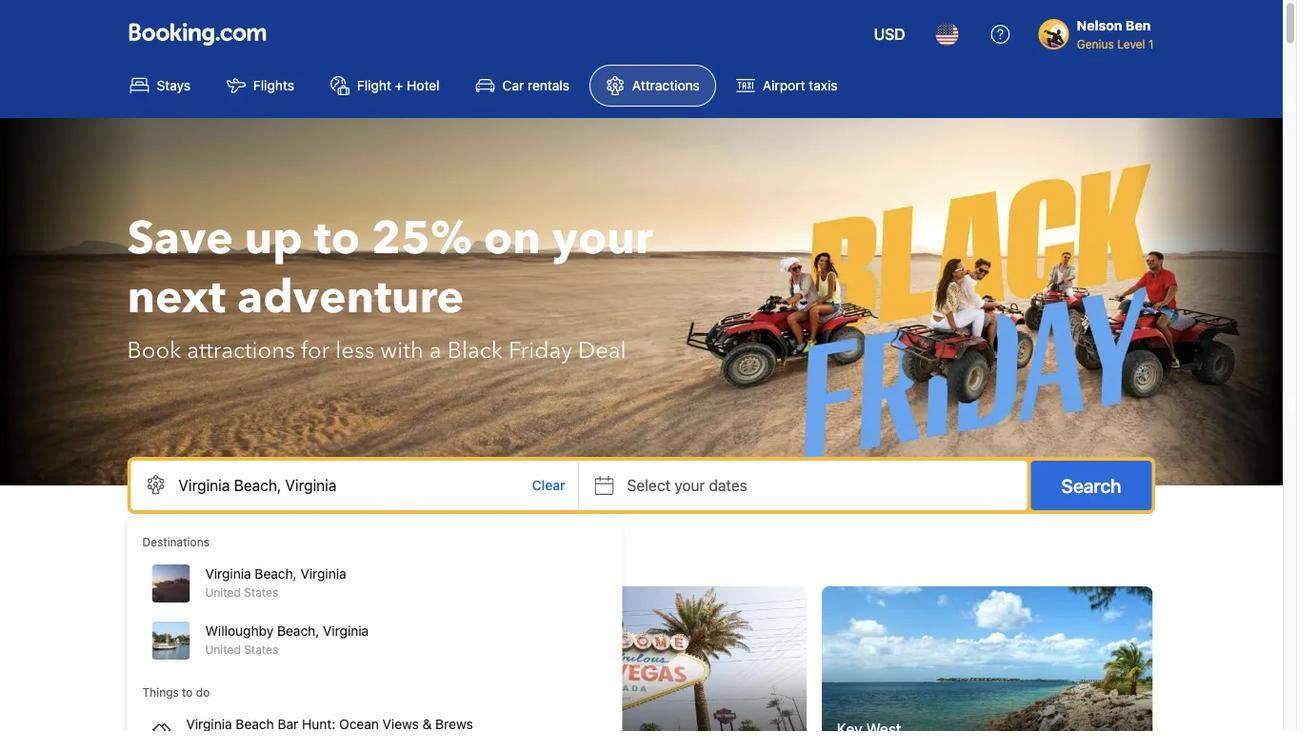 Task type: locate. For each thing, give the bounding box(es) containing it.
attractions link
[[589, 65, 716, 107]]

virginia for willoughby beach, virginia
[[323, 623, 369, 639]]

states
[[244, 586, 278, 599], [244, 643, 278, 656]]

united down willoughby
[[205, 643, 241, 656]]

car rentals link
[[460, 65, 586, 107]]

2 states from the top
[[244, 643, 278, 656]]

0 vertical spatial to
[[314, 208, 360, 270]]

select
[[627, 477, 670, 495]]

less
[[335, 335, 375, 366]]

airport taxis
[[763, 78, 837, 93]]

your left dates
[[674, 477, 705, 495]]

ben
[[1126, 18, 1151, 33]]

beach, down virginia beach, virginia united states at the left of the page
[[277, 623, 319, 639]]

1 vertical spatial beach,
[[277, 623, 319, 639]]

usd button
[[862, 11, 917, 57]]

1 vertical spatial united
[[205, 643, 241, 656]]

virginia inside willoughby beach, virginia united states
[[323, 623, 369, 639]]

flights
[[253, 78, 294, 93]]

1 horizontal spatial your
[[674, 477, 705, 495]]

nelson ben genius level 1
[[1077, 18, 1154, 50]]

beach, up willoughby beach, virginia united states
[[255, 566, 297, 582]]

to left do
[[182, 686, 193, 699]]

save up to 25% on your next adventure book attractions for less with a black friday deal
[[127, 208, 653, 366]]

flight
[[357, 78, 391, 93]]

nelson
[[1077, 18, 1122, 33]]

states for virginia
[[244, 586, 278, 599]]

on
[[484, 208, 541, 270]]

beach, inside willoughby beach, virginia united states
[[277, 623, 319, 639]]

united inside willoughby beach, virginia united states
[[205, 643, 241, 656]]

1 vertical spatial states
[[244, 643, 278, 656]]

1 horizontal spatial to
[[314, 208, 360, 270]]

beach,
[[255, 566, 297, 582], [277, 623, 319, 639]]

virginia for virginia beach, virginia
[[300, 566, 346, 582]]

your account menu nelson ben genius level 1 element
[[1039, 9, 1161, 52]]

0 horizontal spatial your
[[552, 208, 653, 270]]

flights link
[[210, 65, 310, 107]]

beach, inside virginia beach, virginia united states
[[255, 566, 297, 582]]

airport
[[763, 78, 805, 93]]

book
[[127, 335, 181, 366]]

0 horizontal spatial to
[[182, 686, 193, 699]]

united inside virginia beach, virginia united states
[[205, 586, 241, 599]]

virginia up willoughby beach, virginia united states
[[300, 566, 346, 582]]

states inside willoughby beach, virginia united states
[[244, 643, 278, 656]]

things
[[142, 686, 179, 699]]

with
[[380, 335, 424, 366]]

states inside virginia beach, virginia united states
[[244, 586, 278, 599]]

stays
[[157, 78, 190, 93]]

0 vertical spatial united
[[205, 586, 241, 599]]

destinations
[[202, 545, 315, 571]]

0 vertical spatial states
[[244, 586, 278, 599]]

united for virginia beach, virginia
[[205, 586, 241, 599]]

virginia beach, virginia united states
[[205, 566, 346, 599]]

united down nearby destinations
[[205, 586, 241, 599]]

1 vertical spatial to
[[182, 686, 193, 699]]

1 united from the top
[[205, 586, 241, 599]]

states down willoughby
[[244, 643, 278, 656]]

to right up
[[314, 208, 360, 270]]

virginia down virginia beach, virginia united states at the left of the page
[[323, 623, 369, 639]]

to
[[314, 208, 360, 270], [182, 686, 193, 699]]

car
[[502, 78, 524, 93]]

states for willoughby
[[244, 643, 278, 656]]

adventure
[[237, 267, 464, 329]]

search button
[[1031, 461, 1152, 510]]

0 vertical spatial beach,
[[255, 566, 297, 582]]

1 vertical spatial your
[[674, 477, 705, 495]]

virginia
[[205, 566, 251, 582], [300, 566, 346, 582], [323, 623, 369, 639]]

willoughby
[[205, 623, 274, 639]]

search
[[1061, 474, 1121, 497]]

usd
[[874, 25, 905, 43]]

your right 'on'
[[552, 208, 653, 270]]

2 united from the top
[[205, 643, 241, 656]]

states down destinations
[[244, 586, 278, 599]]

1 states from the top
[[244, 586, 278, 599]]

rentals
[[528, 78, 569, 93]]

select your dates
[[627, 477, 747, 495]]

car rentals
[[502, 78, 569, 93]]

0 vertical spatial your
[[552, 208, 653, 270]]

beach, for virginia
[[255, 566, 297, 582]]

dates
[[709, 477, 747, 495]]

united
[[205, 586, 241, 599], [205, 643, 241, 656]]

your
[[552, 208, 653, 270], [674, 477, 705, 495]]



Task type: describe. For each thing, give the bounding box(es) containing it.
your inside save up to 25% on your next adventure book attractions for less with a black friday deal
[[552, 208, 653, 270]]

airport taxis link
[[720, 65, 854, 107]]

taxis
[[809, 78, 837, 93]]

stays link
[[114, 65, 207, 107]]

genius
[[1077, 37, 1114, 50]]

las vegas image
[[475, 587, 806, 731]]

25%
[[371, 208, 472, 270]]

to inside save up to 25% on your next adventure book attractions for less with a black friday deal
[[314, 208, 360, 270]]

destinations
[[142, 535, 209, 549]]

flight + hotel
[[357, 78, 440, 93]]

beach, for willoughby
[[277, 623, 319, 639]]

things to do
[[142, 686, 210, 699]]

attractions
[[187, 335, 295, 366]]

+
[[395, 78, 403, 93]]

for
[[301, 335, 330, 366]]

save
[[127, 208, 233, 270]]

key west image
[[822, 587, 1153, 731]]

level
[[1117, 37, 1145, 50]]

booking.com image
[[129, 23, 266, 46]]

a
[[429, 335, 442, 366]]

nearby destinations
[[129, 545, 315, 571]]

next
[[127, 267, 226, 329]]

Where are you going? search field
[[131, 461, 579, 510]]

flight + hotel link
[[314, 65, 456, 107]]

virginia up willoughby
[[205, 566, 251, 582]]

do
[[196, 686, 210, 699]]

black
[[447, 335, 503, 366]]

friday
[[509, 335, 572, 366]]

attractions
[[632, 78, 700, 93]]

clear button
[[519, 461, 579, 510]]

new york image
[[129, 587, 460, 731]]

nearby
[[129, 545, 197, 571]]

1
[[1148, 37, 1154, 50]]

united for willoughby beach, virginia
[[205, 643, 241, 656]]

up
[[245, 208, 303, 270]]

hotel
[[407, 78, 440, 93]]

clear
[[532, 478, 565, 493]]

deal
[[578, 335, 626, 366]]

willoughby beach, virginia united states
[[205, 623, 369, 656]]



Task type: vqa. For each thing, say whether or not it's contained in the screenshot.
attractions
yes



